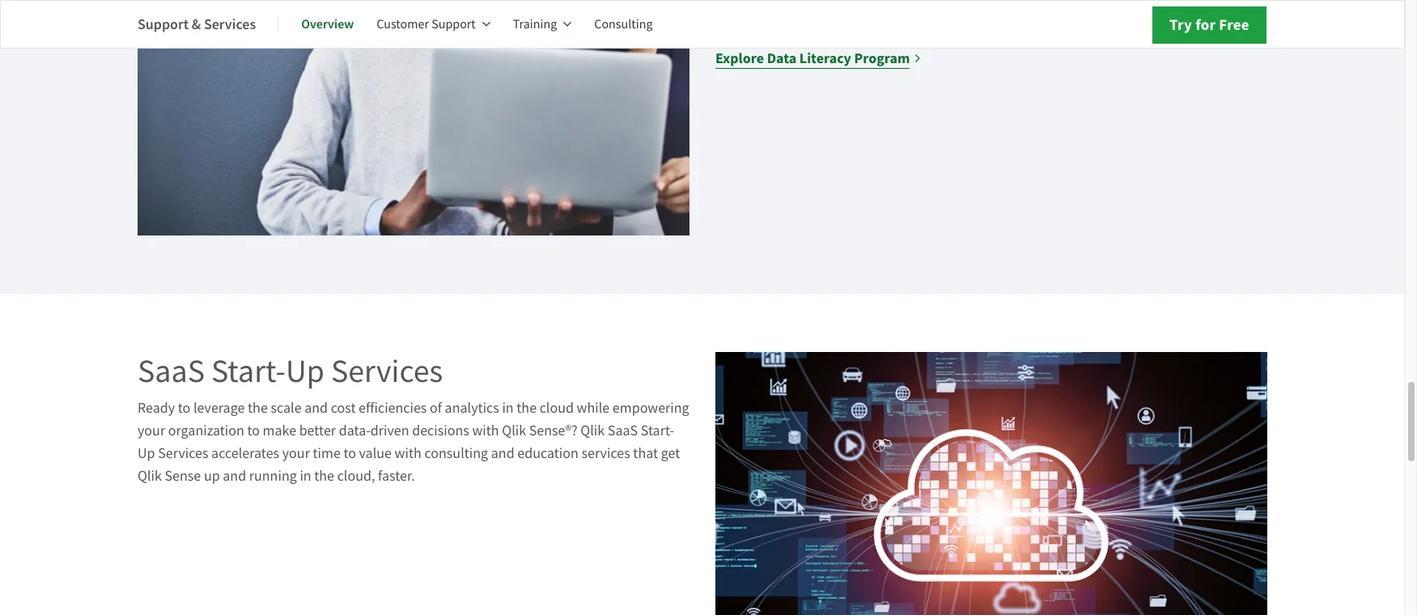 Task type: vqa. For each thing, say whether or not it's contained in the screenshot.
'empowering'
yes



Task type: locate. For each thing, give the bounding box(es) containing it.
in right analytics
[[502, 399, 514, 418]]

qlik
[[502, 422, 526, 440], [581, 422, 605, 440], [138, 467, 162, 486]]

1 horizontal spatial saas
[[608, 422, 638, 440]]

data
[[767, 49, 797, 68]]

0 vertical spatial start-
[[211, 350, 286, 392]]

and right 'up'
[[223, 467, 246, 486]]

the
[[248, 399, 268, 418], [517, 399, 537, 418], [314, 467, 334, 486]]

qlik left sense®?
[[502, 422, 526, 440]]

try for free
[[1170, 15, 1250, 35]]

1 vertical spatial up
[[138, 444, 155, 463]]

1 horizontal spatial up
[[286, 350, 325, 392]]

running
[[249, 467, 297, 486]]

cloud
[[540, 399, 574, 418]]

to right ready
[[178, 399, 191, 418]]

cloud,
[[337, 467, 375, 486]]

support left the &
[[138, 14, 189, 34]]

1 vertical spatial your
[[282, 444, 310, 463]]

0 vertical spatial services
[[204, 14, 256, 34]]

with
[[472, 422, 499, 440], [395, 444, 422, 463]]

overview link
[[301, 5, 354, 44]]

1 vertical spatial in
[[300, 467, 311, 486]]

your
[[138, 422, 165, 440], [282, 444, 310, 463]]

your down make
[[282, 444, 310, 463]]

saas
[[138, 350, 205, 392], [608, 422, 638, 440]]

to right "time"
[[344, 444, 356, 463]]

up
[[204, 467, 220, 486]]

1 horizontal spatial support
[[432, 16, 476, 32]]

1 vertical spatial and
[[491, 444, 515, 463]]

0 horizontal spatial with
[[395, 444, 422, 463]]

1 vertical spatial to
[[247, 422, 260, 440]]

try for free link
[[1153, 6, 1267, 44]]

0 horizontal spatial the
[[248, 399, 268, 418]]

support & services
[[138, 14, 256, 34]]

saas up services
[[608, 422, 638, 440]]

accelerates
[[211, 444, 279, 463]]

customer support
[[377, 16, 476, 32]]

start- down empowering
[[641, 422, 675, 440]]

services up efficiencies at the bottom left of the page
[[331, 350, 443, 392]]

make
[[263, 422, 296, 440]]

cost
[[331, 399, 356, 418]]

to
[[178, 399, 191, 418], [247, 422, 260, 440], [344, 444, 356, 463]]

and up better at the left bottom of page
[[305, 399, 328, 418]]

0 horizontal spatial support
[[138, 14, 189, 34]]

services up sense
[[158, 444, 209, 463]]

and
[[305, 399, 328, 418], [491, 444, 515, 463], [223, 467, 246, 486]]

up
[[286, 350, 325, 392], [138, 444, 155, 463]]

1 vertical spatial with
[[395, 444, 422, 463]]

2 vertical spatial services
[[158, 444, 209, 463]]

1 horizontal spatial and
[[305, 399, 328, 418]]

2 horizontal spatial the
[[517, 399, 537, 418]]

training
[[513, 16, 557, 32]]

0 horizontal spatial up
[[138, 444, 155, 463]]

with down analytics
[[472, 422, 499, 440]]

0 horizontal spatial and
[[223, 467, 246, 486]]

2 vertical spatial and
[[223, 467, 246, 486]]

saas start-up services ready to leverage the scale and cost efficiencies of analytics in the cloud while empowering your organization to make better data-driven decisions with qlik sense®? qlik saas start- up services accelerates your time to value with consulting and education services that get qlik sense up and running in the cloud, faster.
[[138, 350, 690, 486]]

qlik down while
[[581, 422, 605, 440]]

in right running at the left bottom of page
[[300, 467, 311, 486]]

services
[[582, 444, 631, 463]]

support right the customer on the left top of the page
[[432, 16, 476, 32]]

consulting
[[425, 444, 488, 463]]

2 vertical spatial to
[[344, 444, 356, 463]]

1 horizontal spatial start-
[[641, 422, 675, 440]]

0 vertical spatial your
[[138, 422, 165, 440]]

the left scale
[[248, 399, 268, 418]]

0 vertical spatial with
[[472, 422, 499, 440]]

faster.
[[378, 467, 415, 486]]

the left cloud
[[517, 399, 537, 418]]

up down ready
[[138, 444, 155, 463]]

0 vertical spatial and
[[305, 399, 328, 418]]

to up accelerates at left bottom
[[247, 422, 260, 440]]

0 vertical spatial to
[[178, 399, 191, 418]]

qlik left sense
[[138, 467, 162, 486]]

1 horizontal spatial your
[[282, 444, 310, 463]]

services
[[204, 14, 256, 34], [331, 350, 443, 392], [158, 444, 209, 463]]

up up scale
[[286, 350, 325, 392]]

and left 'education'
[[491, 444, 515, 463]]

of
[[430, 399, 442, 418]]

2 horizontal spatial and
[[491, 444, 515, 463]]

education
[[518, 444, 579, 463]]

0 horizontal spatial saas
[[138, 350, 205, 392]]

start-
[[211, 350, 286, 392], [641, 422, 675, 440]]

that
[[633, 444, 658, 463]]

with up faster.
[[395, 444, 422, 463]]

services inside support & services menu bar
[[204, 14, 256, 34]]

0 horizontal spatial in
[[300, 467, 311, 486]]

saas up ready
[[138, 350, 205, 392]]

services right the &
[[204, 14, 256, 34]]

1 horizontal spatial with
[[472, 422, 499, 440]]

sense
[[165, 467, 201, 486]]

0 vertical spatial in
[[502, 399, 514, 418]]

the down "time"
[[314, 467, 334, 486]]

support
[[138, 14, 189, 34], [432, 16, 476, 32]]

in
[[502, 399, 514, 418], [300, 467, 311, 486]]

start- up the leverage
[[211, 350, 286, 392]]

1 horizontal spatial qlik
[[502, 422, 526, 440]]

explore data literacy program
[[716, 49, 910, 68]]

your down ready
[[138, 422, 165, 440]]

literacy
[[800, 49, 852, 68]]



Task type: describe. For each thing, give the bounding box(es) containing it.
analytics
[[445, 399, 499, 418]]

value
[[359, 444, 392, 463]]

overview
[[301, 15, 354, 32]]

sense®?
[[529, 422, 578, 440]]

scale
[[271, 399, 302, 418]]

1 horizontal spatial to
[[247, 422, 260, 440]]

1 vertical spatial services
[[331, 350, 443, 392]]

0 vertical spatial saas
[[138, 350, 205, 392]]

2 horizontal spatial qlik
[[581, 422, 605, 440]]

better
[[299, 422, 336, 440]]

leverage
[[193, 399, 245, 418]]

1 horizontal spatial in
[[502, 399, 514, 418]]

0 horizontal spatial to
[[178, 399, 191, 418]]

driven
[[371, 422, 409, 440]]

time
[[313, 444, 341, 463]]

1 vertical spatial start-
[[641, 422, 675, 440]]

0 horizontal spatial your
[[138, 422, 165, 440]]

data-
[[339, 422, 371, 440]]

organization
[[168, 422, 244, 440]]

decisions
[[412, 422, 469, 440]]

free
[[1220, 15, 1250, 35]]

0 vertical spatial up
[[286, 350, 325, 392]]

customer
[[377, 16, 429, 32]]

explore
[[716, 49, 764, 68]]

efficiencies
[[359, 399, 427, 418]]

&
[[192, 14, 201, 34]]

try
[[1170, 15, 1193, 35]]

explore data literacy program link
[[716, 47, 923, 70]]

customer support link
[[377, 5, 490, 44]]

get
[[661, 444, 680, 463]]

consulting
[[595, 16, 653, 32]]

for
[[1196, 15, 1216, 35]]

training link
[[513, 5, 572, 44]]

1 horizontal spatial the
[[314, 467, 334, 486]]

2 horizontal spatial to
[[344, 444, 356, 463]]

empowering
[[613, 399, 690, 418]]

while
[[577, 399, 610, 418]]

1 vertical spatial saas
[[608, 422, 638, 440]]

consulting link
[[595, 5, 653, 44]]

0 horizontal spatial qlik
[[138, 467, 162, 486]]

ready
[[138, 399, 175, 418]]

support & services menu bar
[[138, 5, 676, 44]]

program
[[855, 49, 910, 68]]

0 horizontal spatial start-
[[211, 350, 286, 392]]



